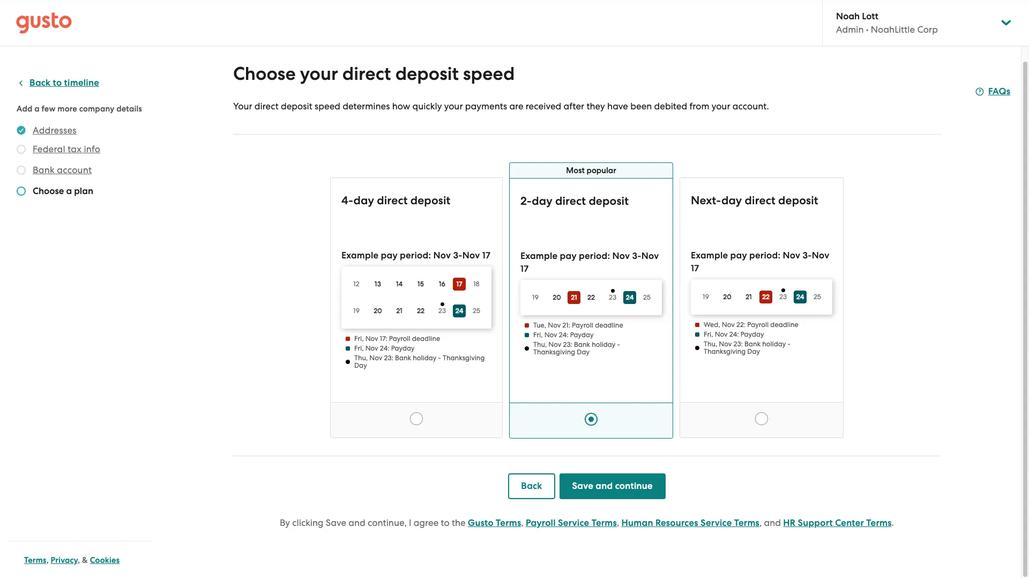 Task type: describe. For each thing, give the bounding box(es) containing it.
, left 'human'
[[617, 517, 619, 528]]

terms link
[[24, 555, 46, 565]]

human resources service terms link
[[622, 517, 760, 529]]

1 horizontal spatial your
[[444, 101, 463, 112]]

more
[[58, 104, 77, 114]]

fri, nov 24 : payday for next-
[[704, 330, 764, 338]]

thu, for 2-
[[533, 340, 547, 349]]

payroll down back button
[[526, 517, 556, 529]]

deadline for 4-day direct deposit
[[412, 335, 440, 343]]

next-
[[691, 194, 722, 207]]

2 service from the left
[[701, 517, 732, 529]]

save inside by clicking save and continue, i agree to the gusto terms , payroll service terms , human resources service terms , and hr support center terms .
[[326, 517, 346, 528]]

your direct deposit speed determines how quickly your payments are received after they have been debited from your account.
[[233, 101, 769, 112]]

16
[[439, 280, 446, 288]]

23 down fri, nov 17 : payroll deadline
[[384, 354, 392, 362]]

debited
[[654, 101, 687, 112]]

13
[[375, 280, 381, 288]]

3 for next-day direct deposit
[[803, 250, 808, 261]]

federal
[[33, 144, 65, 154]]

22 down 15
[[417, 307, 425, 315]]

thanksgiving day
[[354, 354, 485, 369]]

gusto terms link
[[468, 517, 521, 529]]

holiday for 4-day direct deposit
[[413, 354, 437, 362]]

continue,
[[368, 517, 407, 528]]

bank account button
[[33, 164, 92, 176]]

25 for 2-day direct deposit
[[643, 293, 651, 301]]

bank for 2-day direct deposit
[[574, 340, 590, 349]]

details
[[116, 104, 142, 114]]

privacy link
[[51, 555, 78, 565]]

, left &
[[78, 555, 80, 565]]

holiday for 2-day direct deposit
[[592, 340, 616, 349]]

payday for 2-
[[570, 331, 594, 339]]

17 inside most popular button
[[521, 263, 529, 275]]

save and continue button
[[559, 473, 666, 499]]

example pay period : nov 3 - for 2-
[[521, 250, 642, 262]]

info
[[84, 144, 100, 154]]

21 right tue,
[[563, 321, 569, 329]]

fri, nov 17 : payroll deadline
[[354, 335, 440, 343]]

1 horizontal spatial speed
[[463, 63, 515, 85]]

payroll for next-
[[748, 321, 769, 329]]

back for back
[[521, 480, 542, 492]]

period for next-day direct deposit
[[750, 250, 778, 261]]

direct for 4-day direct deposit
[[377, 194, 408, 207]]

hr support center terms link
[[783, 517, 892, 529]]

thu, for 4-
[[354, 354, 368, 362]]

0 horizontal spatial 19
[[353, 307, 360, 315]]

20 for next-
[[723, 293, 732, 301]]

23 up wed, nov 22 : payroll deadline
[[780, 293, 787, 301]]

12
[[353, 280, 360, 288]]

day for 4-
[[354, 194, 374, 207]]

corp
[[918, 24, 938, 35]]

company
[[79, 104, 114, 114]]

tue,
[[533, 321, 546, 329]]

check image for bank
[[17, 166, 26, 175]]

next-day direct deposit
[[691, 194, 819, 207]]

2 horizontal spatial and
[[764, 517, 781, 528]]

18
[[474, 280, 480, 288]]

bank inside button
[[33, 165, 55, 175]]

admin
[[836, 24, 864, 35]]

tax
[[68, 144, 82, 154]]

bank account
[[33, 165, 92, 175]]

day for next-
[[722, 194, 742, 207]]

thu, nov 23 : bank holiday - thanksgiving day for 2-
[[533, 340, 620, 356]]

most popular
[[566, 166, 616, 175]]

2 horizontal spatial your
[[712, 101, 731, 112]]

clicking
[[292, 517, 324, 528]]

save and continue
[[572, 480, 653, 492]]

cookies
[[90, 555, 120, 565]]

terms left hr on the bottom of page
[[734, 517, 760, 529]]

determines
[[343, 101, 390, 112]]

nov 17 for next-
[[691, 250, 830, 274]]

bank for 4-day direct deposit
[[395, 354, 411, 362]]

popular
[[587, 166, 616, 175]]

fri, nov 24 : payday for 2-
[[533, 331, 594, 339]]

bank for next-day direct deposit
[[745, 340, 761, 348]]

lott
[[862, 11, 879, 22]]

privacy
[[51, 555, 78, 565]]

received
[[526, 101, 562, 112]]

choose your direct deposit speed
[[233, 63, 515, 85]]

example for 4-
[[342, 250, 379, 261]]

faqs button
[[976, 85, 1011, 98]]

fri, for next-
[[704, 330, 713, 338]]

your
[[233, 101, 252, 112]]

deposit for 4-day direct deposit
[[411, 194, 451, 207]]

back button
[[508, 473, 555, 499]]

23 down 16
[[439, 307, 446, 315]]

thu, nov 23 : bank holiday -
[[354, 354, 443, 362]]

home image
[[16, 12, 72, 34]]

23 down tue, nov 21 : payroll deadline on the right bottom
[[563, 340, 571, 349]]

payments
[[465, 101, 507, 112]]

fri, nov 24 : payday for 4-
[[354, 344, 415, 352]]

pay for 4-
[[381, 250, 398, 261]]

by clicking save and continue, i agree to the gusto terms , payroll service terms , human resources service terms , and hr support center terms .
[[280, 517, 894, 529]]

addresses button
[[33, 124, 77, 137]]

payday for 4-
[[391, 344, 415, 352]]

human
[[622, 517, 653, 529]]

faqs
[[989, 86, 1011, 97]]

pay for next-
[[731, 250, 747, 261]]

period for 2-day direct deposit
[[579, 250, 608, 262]]

direct for choose your direct deposit speed
[[343, 63, 391, 85]]

&
[[82, 555, 88, 565]]

22 up wed, nov 22 : payroll deadline
[[762, 293, 770, 301]]

21 up tue, nov 21 : payroll deadline on the right bottom
[[571, 293, 577, 301]]

wed, nov 22 : payroll deadline
[[704, 321, 799, 329]]

holiday for next-day direct deposit
[[763, 340, 786, 348]]

timeline
[[64, 77, 99, 88]]

noah
[[836, 11, 860, 22]]

cookies button
[[90, 554, 120, 567]]

by
[[280, 517, 290, 528]]

choose a plan
[[33, 186, 93, 197]]

4-
[[342, 194, 354, 207]]

and inside button
[[596, 480, 613, 492]]

choose for choose a plan
[[33, 186, 64, 197]]

noah lott admin • noahlittle corp
[[836, 11, 938, 35]]

0 horizontal spatial 25
[[473, 307, 480, 315]]

example pay period : nov 3 - for next-
[[691, 250, 812, 261]]

how
[[392, 101, 410, 112]]

resources
[[656, 517, 699, 529]]

15
[[418, 280, 424, 288]]

to inside back to timeline 'button'
[[53, 77, 62, 88]]

deposit for 2-day direct deposit
[[589, 194, 629, 208]]

23 down wed, nov 22 : payroll deadline
[[734, 340, 741, 348]]



Task type: locate. For each thing, give the bounding box(es) containing it.
fri, for 2-
[[533, 331, 543, 339]]

a for plan
[[66, 186, 72, 197]]

0 horizontal spatial a
[[34, 104, 40, 114]]

2 horizontal spatial 25
[[814, 293, 821, 301]]

1 horizontal spatial a
[[66, 186, 72, 197]]

payday inside most popular button
[[570, 331, 594, 339]]

day down wed, nov 22 : payroll deadline
[[748, 347, 760, 355]]

None radio
[[410, 412, 423, 425], [755, 412, 768, 425], [410, 412, 423, 425], [755, 412, 768, 425]]

a left few
[[34, 104, 40, 114]]

2 horizontal spatial fri, nov 24 : payday
[[704, 330, 764, 338]]

period for 4-day direct deposit
[[400, 250, 429, 261]]

fri, down wed, on the right
[[704, 330, 713, 338]]

thu, down tue,
[[533, 340, 547, 349]]

0 horizontal spatial back
[[29, 77, 51, 88]]

they
[[587, 101, 605, 112]]

4-day direct deposit
[[342, 194, 451, 207]]

0 horizontal spatial example
[[342, 250, 379, 261]]

federal tax info
[[33, 144, 100, 154]]

service right resources
[[701, 517, 732, 529]]

tue, nov 21 : payroll deadline
[[533, 321, 623, 329]]

example
[[342, 250, 379, 261], [691, 250, 728, 261], [521, 250, 558, 262]]

1 horizontal spatial example
[[521, 250, 558, 262]]

thanksgiving for next-
[[704, 347, 746, 355]]

fri, up thu, nov 23 : bank holiday - at the bottom of page
[[354, 335, 364, 343]]

20 up tue, nov 21 : payroll deadline on the right bottom
[[553, 293, 561, 301]]

1 service from the left
[[558, 517, 589, 529]]

deposit inside most popular button
[[589, 194, 629, 208]]

thanksgiving inside thanksgiving day
[[443, 354, 485, 362]]

day for next-
[[748, 347, 760, 355]]

0 vertical spatial a
[[34, 104, 40, 114]]

payroll for 2-
[[572, 321, 594, 329]]

holiday down tue, nov 21 : payroll deadline on the right bottom
[[592, 340, 616, 349]]

choose inside list
[[33, 186, 64, 197]]

a
[[34, 104, 40, 114], [66, 186, 72, 197]]

few
[[42, 104, 56, 114]]

to
[[53, 77, 62, 88], [441, 517, 450, 528]]

back up gusto terms link
[[521, 480, 542, 492]]

thu, down wed, on the right
[[704, 340, 717, 348]]

deposit for choose your direct deposit speed
[[395, 63, 459, 85]]

fri, down tue,
[[533, 331, 543, 339]]

your
[[300, 63, 338, 85], [444, 101, 463, 112], [712, 101, 731, 112]]

fri, nov 24 : payday down wed, nov 22 : payroll deadline
[[704, 330, 764, 338]]

0 vertical spatial back
[[29, 77, 51, 88]]

14
[[396, 280, 403, 288]]

fri,
[[704, 330, 713, 338], [533, 331, 543, 339], [354, 335, 364, 343], [354, 344, 364, 352]]

and left hr on the bottom of page
[[764, 517, 781, 528]]

quickly
[[413, 101, 442, 112]]

direct for 2-day direct deposit
[[555, 194, 586, 208]]

example pay period : nov 3 - inside most popular button
[[521, 250, 642, 262]]

0 horizontal spatial payday
[[391, 344, 415, 352]]

deadline inside most popular button
[[595, 321, 623, 329]]

1 horizontal spatial payday
[[570, 331, 594, 339]]

0 horizontal spatial period
[[400, 250, 429, 261]]

the
[[452, 517, 466, 528]]

1 horizontal spatial holiday
[[592, 340, 616, 349]]

payday down tue, nov 21 : payroll deadline on the right bottom
[[570, 331, 594, 339]]

22 inside most popular button
[[588, 293, 595, 301]]

account
[[57, 165, 92, 175]]

after
[[564, 101, 585, 112]]

payroll service terms link
[[526, 517, 617, 529]]

and left continue
[[596, 480, 613, 492]]

1 horizontal spatial thu,
[[533, 340, 547, 349]]

thu, nov 23 : bank holiday - thanksgiving day
[[704, 340, 791, 355], [533, 340, 620, 356]]

24
[[797, 293, 804, 301], [626, 293, 634, 301], [456, 307, 463, 315], [730, 330, 737, 338], [559, 331, 567, 339], [380, 344, 388, 352]]

•
[[866, 24, 869, 35]]

19 inside most popular button
[[532, 293, 539, 301]]

bank down federal
[[33, 165, 55, 175]]

25 for next-day direct deposit
[[814, 293, 821, 301]]

1 horizontal spatial 25
[[643, 293, 651, 301]]

fri, nov 24 : payday
[[704, 330, 764, 338], [533, 331, 594, 339], [354, 344, 415, 352]]

2 horizontal spatial day
[[722, 194, 742, 207]]

period
[[400, 250, 429, 261], [750, 250, 778, 261], [579, 250, 608, 262]]

direct for next-day direct deposit
[[745, 194, 776, 207]]

nov 17 inside most popular button
[[521, 250, 659, 275]]

thu, down fri, nov 17 : payroll deadline
[[354, 354, 368, 362]]

thu, nov 23 : bank holiday - thanksgiving day inside most popular button
[[533, 340, 620, 356]]

bank inside most popular button
[[574, 340, 590, 349]]

and left continue,
[[349, 517, 366, 528]]

0 horizontal spatial day
[[354, 361, 367, 369]]

0 vertical spatial choose
[[233, 63, 296, 85]]

day for 2-
[[532, 194, 553, 208]]

2 check image from the top
[[17, 166, 26, 175]]

check image for federal
[[17, 145, 26, 154]]

0 horizontal spatial fri, nov 24 : payday
[[354, 344, 415, 352]]

payroll
[[748, 321, 769, 329], [572, 321, 594, 329], [389, 335, 411, 343], [526, 517, 556, 529]]

agree
[[414, 517, 439, 528]]

i
[[409, 517, 412, 528]]

0 horizontal spatial day
[[354, 194, 374, 207]]

thu,
[[704, 340, 717, 348], [533, 340, 547, 349], [354, 354, 368, 362]]

2 horizontal spatial period
[[750, 250, 778, 261]]

nov 17
[[691, 250, 830, 274], [521, 250, 659, 275]]

speed up payments at the top left of the page
[[463, 63, 515, 85]]

day for 2-
[[577, 348, 590, 356]]

1 vertical spatial speed
[[315, 101, 340, 112]]

2 horizontal spatial day
[[748, 347, 760, 355]]

example for next-
[[691, 250, 728, 261]]

back to timeline button
[[17, 77, 99, 90]]

most
[[566, 166, 585, 175]]

1 horizontal spatial thanksgiving
[[533, 348, 575, 356]]

2 horizontal spatial deadline
[[771, 321, 799, 329]]

1 horizontal spatial 19
[[532, 293, 539, 301]]

0 horizontal spatial pay
[[381, 250, 398, 261]]

service down the save and continue button
[[558, 517, 589, 529]]

holiday down wed, nov 22 : payroll deadline
[[763, 340, 786, 348]]

1 horizontal spatial example pay period : nov 3 -
[[691, 250, 812, 261]]

terms left privacy
[[24, 555, 46, 565]]

1 horizontal spatial day
[[532, 194, 553, 208]]

check image down circle check icon
[[17, 145, 26, 154]]

Most popular button
[[509, 178, 673, 439]]

1 horizontal spatial choose
[[233, 63, 296, 85]]

day inside thanksgiving day
[[354, 361, 367, 369]]

20
[[723, 293, 732, 301], [553, 293, 561, 301], [374, 307, 382, 315]]

check image up check image
[[17, 166, 26, 175]]

1 vertical spatial save
[[326, 517, 346, 528]]

0 vertical spatial speed
[[463, 63, 515, 85]]

0 horizontal spatial choose
[[33, 186, 64, 197]]

from
[[690, 101, 710, 112]]

thu, for next-
[[704, 340, 717, 348]]

payroll right tue,
[[572, 321, 594, 329]]

back inside 'button'
[[29, 77, 51, 88]]

19 up wed, on the right
[[703, 293, 709, 301]]

choose for choose your direct deposit speed
[[233, 63, 296, 85]]

2-day direct deposit
[[521, 194, 629, 208]]

2 horizontal spatial 19
[[703, 293, 709, 301]]

back to timeline
[[29, 77, 99, 88]]

bank down tue, nov 21 : payroll deadline on the right bottom
[[574, 340, 590, 349]]

1 horizontal spatial to
[[441, 517, 450, 528]]

pay inside most popular button
[[560, 250, 577, 262]]

add
[[17, 104, 32, 114]]

fri, down fri, nov 17 : payroll deadline
[[354, 344, 364, 352]]

1 horizontal spatial period
[[579, 250, 608, 262]]

1 horizontal spatial back
[[521, 480, 542, 492]]

payroll right wed, on the right
[[748, 321, 769, 329]]

0 horizontal spatial speed
[[315, 101, 340, 112]]

23
[[780, 293, 787, 301], [609, 293, 617, 301], [439, 307, 446, 315], [734, 340, 741, 348], [563, 340, 571, 349], [384, 354, 392, 362]]

, left hr on the bottom of page
[[760, 517, 762, 528]]

choose down bank account button
[[33, 186, 64, 197]]

20 inside most popular button
[[553, 293, 561, 301]]

1 horizontal spatial deadline
[[595, 321, 623, 329]]

choose
[[233, 63, 296, 85], [33, 186, 64, 197]]

deadline for 2-day direct deposit
[[595, 321, 623, 329]]

23 up tue, nov 21 : payroll deadline on the right bottom
[[609, 293, 617, 301]]

period inside most popular button
[[579, 250, 608, 262]]

1 horizontal spatial pay
[[560, 250, 577, 262]]

1 check image from the top
[[17, 145, 26, 154]]

speed
[[463, 63, 515, 85], [315, 101, 340, 112]]

to left timeline at the left top of page
[[53, 77, 62, 88]]

thanksgiving for 2-
[[533, 348, 575, 356]]

payroll for 4-
[[389, 335, 411, 343]]

wed,
[[704, 321, 720, 329]]

account.
[[733, 101, 769, 112]]

1 horizontal spatial service
[[701, 517, 732, 529]]

deadline for next-day direct deposit
[[771, 321, 799, 329]]

.
[[892, 517, 894, 528]]

0 horizontal spatial thanksgiving
[[443, 354, 485, 362]]

0 horizontal spatial thu, nov 23 : bank holiday - thanksgiving day
[[533, 340, 620, 356]]

25 inside most popular button
[[643, 293, 651, 301]]

bank
[[33, 165, 55, 175], [745, 340, 761, 348], [574, 340, 590, 349], [395, 354, 411, 362]]

3 inside most popular button
[[632, 250, 638, 262]]

21 down 14 at left top
[[396, 307, 403, 315]]

bank down fri, nov 17 : payroll deadline
[[395, 354, 411, 362]]

22 up tue, nov 21 : payroll deadline on the right bottom
[[588, 293, 595, 301]]

direct inside most popular button
[[555, 194, 586, 208]]

21 up wed, nov 22 : payroll deadline
[[746, 293, 752, 301]]

add a few more company details
[[17, 104, 142, 114]]

are
[[510, 101, 524, 112]]

example pay period : nov 3 -
[[691, 250, 812, 261], [521, 250, 642, 262]]

to left the
[[441, 517, 450, 528]]

a for few
[[34, 104, 40, 114]]

federal tax info button
[[33, 143, 100, 155]]

0 horizontal spatial 3
[[453, 250, 459, 261]]

2 horizontal spatial holiday
[[763, 340, 786, 348]]

fri, nov 24 : payday down tue, nov 21 : payroll deadline on the right bottom
[[533, 331, 594, 339]]

1 horizontal spatial nov 17
[[691, 250, 830, 274]]

payday for next-
[[741, 330, 764, 338]]

3
[[453, 250, 459, 261], [803, 250, 808, 261], [632, 250, 638, 262]]

1 horizontal spatial 3
[[632, 250, 638, 262]]

example inside most popular button
[[521, 250, 558, 262]]

back for back to timeline
[[29, 77, 51, 88]]

2 horizontal spatial thanksgiving
[[704, 347, 746, 355]]

save up by clicking save and continue, i agree to the gusto terms , payroll service terms , human resources service terms , and hr support center terms .
[[572, 480, 594, 492]]

2 horizontal spatial 20
[[723, 293, 732, 301]]

and
[[596, 480, 613, 492], [349, 517, 366, 528], [764, 517, 781, 528]]

0 horizontal spatial service
[[558, 517, 589, 529]]

speed left determines
[[315, 101, 340, 112]]

day
[[354, 194, 374, 207], [722, 194, 742, 207], [532, 194, 553, 208]]

2-
[[521, 194, 532, 208]]

1 horizontal spatial and
[[596, 480, 613, 492]]

fri, inside most popular button
[[533, 331, 543, 339]]

have
[[607, 101, 628, 112]]

1 horizontal spatial 20
[[553, 293, 561, 301]]

noahlittle
[[871, 24, 915, 35]]

holiday down fri, nov 17 : payroll deadline
[[413, 354, 437, 362]]

None radio
[[585, 413, 598, 426]]

save inside button
[[572, 480, 594, 492]]

thu, inside most popular button
[[533, 340, 547, 349]]

a left plan
[[66, 186, 72, 197]]

choose up your
[[233, 63, 296, 85]]

None button
[[330, 177, 503, 438], [680, 177, 844, 438], [330, 177, 503, 438], [680, 177, 844, 438]]

0 vertical spatial check image
[[17, 145, 26, 154]]

22
[[762, 293, 770, 301], [588, 293, 595, 301], [417, 307, 425, 315], [737, 321, 744, 329]]

2 horizontal spatial 3
[[803, 250, 808, 261]]

center
[[835, 517, 864, 529]]

20 down 13
[[374, 307, 382, 315]]

0 horizontal spatial thu,
[[354, 354, 368, 362]]

deposit for next-day direct deposit
[[779, 194, 819, 207]]

none radio inside most popular button
[[585, 413, 598, 426]]

19 up tue,
[[532, 293, 539, 301]]

fri, nov 24 : payday down fri, nov 17 : payroll deadline
[[354, 344, 415, 352]]

1 horizontal spatial thu, nov 23 : bank holiday - thanksgiving day
[[704, 340, 791, 355]]

pay for 2-
[[560, 250, 577, 262]]

day down tue, nov 21 : payroll deadline on the right bottom
[[577, 348, 590, 356]]

0 horizontal spatial your
[[300, 63, 338, 85]]

20 up wed, nov 22 : payroll deadline
[[723, 293, 732, 301]]

support
[[798, 517, 833, 529]]

direct
[[343, 63, 391, 85], [255, 101, 279, 112], [377, 194, 408, 207], [745, 194, 776, 207], [555, 194, 586, 208]]

0 vertical spatial to
[[53, 77, 62, 88]]

check image
[[17, 187, 26, 196]]

fri, nov 24 : payday inside most popular button
[[533, 331, 594, 339]]

hr
[[783, 517, 796, 529]]

3 for 2-day direct deposit
[[632, 250, 638, 262]]

deadline
[[771, 321, 799, 329], [595, 321, 623, 329], [412, 335, 440, 343]]

1 vertical spatial a
[[66, 186, 72, 197]]

0 horizontal spatial deadline
[[412, 335, 440, 343]]

circle check image
[[17, 124, 26, 137]]

, left privacy
[[46, 555, 49, 565]]

21
[[746, 293, 752, 301], [571, 293, 577, 301], [396, 307, 403, 315], [563, 321, 569, 329]]

0 horizontal spatial example pay period : nov 3 -
[[521, 250, 642, 262]]

example for 2-
[[521, 250, 558, 262]]

thu, nov 23 : bank holiday - thanksgiving day down tue, nov 21 : payroll deadline on the right bottom
[[533, 340, 620, 356]]

day inside most popular button
[[532, 194, 553, 208]]

terms right the gusto
[[496, 517, 521, 529]]

2 horizontal spatial pay
[[731, 250, 747, 261]]

20 for 2-
[[553, 293, 561, 301]]

nov 17 for 2-
[[521, 250, 659, 275]]

, down back button
[[521, 517, 524, 528]]

0 vertical spatial save
[[572, 480, 594, 492]]

fri, for 4-
[[354, 344, 364, 352]]

,
[[521, 517, 524, 528], [617, 517, 619, 528], [760, 517, 762, 528], [46, 555, 49, 565], [78, 555, 80, 565]]

deposit
[[395, 63, 459, 85], [281, 101, 312, 112], [411, 194, 451, 207], [779, 194, 819, 207], [589, 194, 629, 208]]

2 horizontal spatial example
[[691, 250, 728, 261]]

plan
[[74, 186, 93, 197]]

example pay period : nov 3 - nov 17
[[342, 250, 491, 261]]

0 horizontal spatial nov 17
[[521, 250, 659, 275]]

19 for next-
[[703, 293, 709, 301]]

19 down the 12
[[353, 307, 360, 315]]

0 horizontal spatial 20
[[374, 307, 382, 315]]

thanksgiving
[[704, 347, 746, 355], [533, 348, 575, 356], [443, 354, 485, 362]]

payroll up thu, nov 23 : bank holiday - at the bottom of page
[[389, 335, 411, 343]]

1 vertical spatial check image
[[17, 166, 26, 175]]

thu, nov 23 : bank holiday - thanksgiving day for next-
[[704, 340, 791, 355]]

terms
[[496, 517, 521, 529], [592, 517, 617, 529], [734, 517, 760, 529], [867, 517, 892, 529], [24, 555, 46, 565]]

day down fri, nov 17 : payroll deadline
[[354, 361, 367, 369]]

22 right wed, on the right
[[737, 321, 744, 329]]

1 horizontal spatial day
[[577, 348, 590, 356]]

check image
[[17, 145, 26, 154], [17, 166, 26, 175]]

continue
[[615, 480, 653, 492]]

thanksgiving inside most popular button
[[533, 348, 575, 356]]

0 horizontal spatial and
[[349, 517, 366, 528]]

gusto
[[468, 517, 494, 529]]

2 horizontal spatial payday
[[741, 330, 764, 338]]

save right clicking
[[326, 517, 346, 528]]

choose a plan list
[[17, 124, 149, 200]]

addresses
[[33, 125, 77, 136]]

1 horizontal spatial fri, nov 24 : payday
[[533, 331, 594, 339]]

0 horizontal spatial to
[[53, 77, 62, 88]]

a inside list
[[66, 186, 72, 197]]

back inside button
[[521, 480, 542, 492]]

payday down wed, nov 22 : payroll deadline
[[741, 330, 764, 338]]

25
[[814, 293, 821, 301], [643, 293, 651, 301], [473, 307, 480, 315]]

1 vertical spatial back
[[521, 480, 542, 492]]

terms right center
[[867, 517, 892, 529]]

19 for 2-
[[532, 293, 539, 301]]

1 vertical spatial to
[[441, 517, 450, 528]]

payroll inside most popular button
[[572, 321, 594, 329]]

3 for 4-day direct deposit
[[453, 250, 459, 261]]

payday up thu, nov 23 : bank holiday - at the bottom of page
[[391, 344, 415, 352]]

bank down wed, nov 22 : payroll deadline
[[745, 340, 761, 348]]

1 horizontal spatial save
[[572, 480, 594, 492]]

back up few
[[29, 77, 51, 88]]

0 horizontal spatial holiday
[[413, 354, 437, 362]]

day inside most popular button
[[577, 348, 590, 356]]

1 vertical spatial choose
[[33, 186, 64, 197]]

2 horizontal spatial thu,
[[704, 340, 717, 348]]

been
[[631, 101, 652, 112]]

terms left 'human'
[[592, 517, 617, 529]]

to inside by clicking save and continue, i agree to the gusto terms , payroll service terms , human resources service terms , and hr support center terms .
[[441, 517, 450, 528]]

thu, nov 23 : bank holiday - thanksgiving day down wed, nov 22 : payroll deadline
[[704, 340, 791, 355]]

0 horizontal spatial save
[[326, 517, 346, 528]]

terms , privacy , & cookies
[[24, 555, 120, 565]]

save
[[572, 480, 594, 492], [326, 517, 346, 528]]

holiday inside most popular button
[[592, 340, 616, 349]]



Task type: vqa. For each thing, say whether or not it's contained in the screenshot.
when
no



